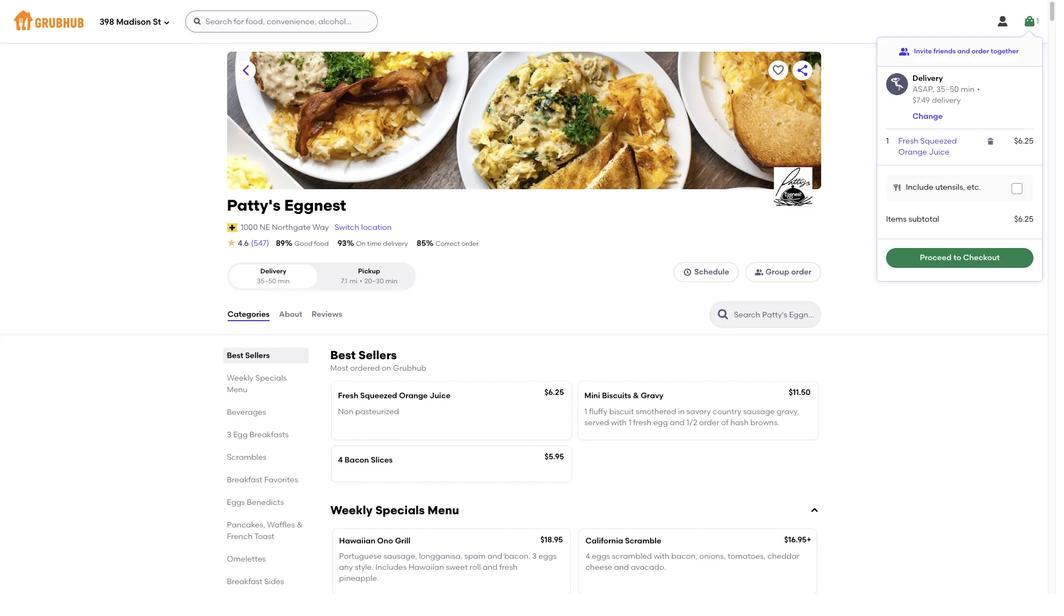 Task type: describe. For each thing, give the bounding box(es) containing it.
non pasteurized
[[338, 407, 399, 416]]

(547)
[[251, 239, 269, 248]]

breakfast favorites
[[227, 476, 298, 485]]

main navigation navigation
[[0, 0, 1049, 43]]

scrambles tab
[[227, 452, 304, 463]]

menu inside weekly specials menu
[[227, 385, 248, 395]]

change button
[[913, 111, 943, 122]]

switch
[[335, 223, 360, 232]]

favorites
[[264, 476, 298, 485]]

mi
[[350, 277, 358, 285]]

3 egg breakfasts
[[227, 430, 289, 440]]

$18.95
[[541, 535, 563, 545]]

utensils,
[[936, 183, 966, 192]]

$16.95 +
[[785, 535, 812, 545]]

scramble
[[625, 536, 662, 546]]

avocado.
[[631, 563, 666, 573]]

min inside delivery asap, 35–50 min • $7.49 delivery
[[961, 85, 975, 94]]

breakfast favorites tab
[[227, 475, 304, 486]]

menu inside button
[[428, 503, 460, 517]]

1 vertical spatial delivery
[[383, 240, 408, 248]]

portuguese
[[339, 552, 382, 561]]

style.
[[355, 563, 374, 573]]

35–50 inside delivery 35–50 min
[[257, 277, 276, 285]]

switch location button
[[334, 222, 393, 234]]

include utensils, etc.
[[907, 183, 982, 192]]

and right spam
[[488, 552, 503, 561]]

breakfasts
[[250, 430, 289, 440]]

together
[[991, 47, 1019, 55]]

slices
[[371, 456, 393, 465]]

min inside pickup 7.1 mi • 20–30 min
[[386, 277, 398, 285]]

eggs benedicts tab
[[227, 497, 304, 509]]

1 horizontal spatial fresh squeezed orange juice
[[899, 136, 958, 157]]

eggs inside 4 eggs scrambled with bacon, onions, tomatoes, cheddar cheese and avocado.
[[592, 552, 611, 561]]

order inside group order button
[[792, 268, 812, 277]]

$5.95
[[545, 453, 564, 462]]

weekly specials menu inside tab
[[227, 374, 287, 395]]

sausage,
[[384, 552, 417, 561]]

1000 ne northgate way
[[241, 223, 329, 232]]

share icon image
[[796, 64, 809, 77]]

save this restaurant image
[[772, 64, 785, 77]]

svg image inside tooltip
[[987, 137, 996, 146]]

includes
[[376, 563, 407, 573]]

order inside 'invite friends and order together' button
[[972, 47, 990, 55]]

egg
[[233, 430, 248, 440]]

& for waffles
[[297, 521, 303, 530]]

squeezed inside fresh squeezed orange juice
[[921, 136, 958, 146]]

1 inside tooltip
[[887, 136, 890, 146]]

caret left icon image
[[239, 64, 252, 77]]

89
[[276, 239, 285, 248]]

eggs benedicts
[[227, 498, 284, 508]]

mini
[[585, 392, 601, 401]]

& for biscuits
[[633, 392, 639, 401]]

invite friends and order together
[[915, 47, 1019, 55]]

weekly inside 'weekly specials menu' button
[[331, 503, 373, 517]]

svg image inside 'weekly specials menu' button
[[811, 506, 819, 515]]

ne
[[260, 223, 270, 232]]

patty's eggnest logo image
[[774, 167, 813, 206]]

delivery for asap,
[[913, 74, 944, 83]]

0 horizontal spatial squeezed
[[360, 392, 397, 401]]

mini biscuits & gravy
[[585, 392, 664, 401]]

0 horizontal spatial juice
[[430, 392, 451, 401]]

time
[[367, 240, 382, 248]]

change
[[913, 112, 943, 121]]

food
[[314, 240, 329, 248]]

weekly specials menu tab
[[227, 373, 304, 396]]

include
[[907, 183, 934, 192]]

Search Patty's Eggnest search field
[[733, 310, 818, 320]]

• inside delivery asap, 35–50 min • $7.49 delivery
[[978, 85, 981, 94]]

pancakes, waffles & french toast tab
[[227, 520, 304, 543]]

bacon.
[[505, 552, 531, 561]]

items subtotal
[[887, 215, 940, 224]]

good
[[295, 240, 313, 248]]

weekly inside weekly specials menu
[[227, 374, 254, 383]]

hash
[[731, 418, 749, 428]]

3 inside portuguese sausage, longganisa, spam and bacon. 3 eggs any style. includes hawaiian sweet roll and fresh pineapple.
[[533, 552, 537, 561]]

correct order
[[436, 240, 479, 248]]

gravy
[[641, 392, 664, 401]]

option group containing delivery 35–50 min
[[227, 263, 416, 291]]

0 vertical spatial $6.25
[[1015, 136, 1034, 146]]

invite
[[915, 47, 933, 55]]

to
[[954, 253, 962, 262]]

1 vertical spatial fresh
[[338, 392, 359, 401]]

best sellers tab
[[227, 350, 304, 362]]

svg image inside schedule button
[[684, 268, 693, 277]]

roll
[[470, 563, 481, 573]]

schedule button
[[674, 263, 739, 283]]

reviews button
[[311, 295, 343, 335]]

categories
[[228, 310, 270, 319]]

way
[[313, 223, 329, 232]]

madison
[[116, 17, 151, 27]]

patty's
[[227, 196, 281, 215]]

1 horizontal spatial juice
[[930, 148, 950, 157]]

93
[[338, 239, 347, 248]]

1 vertical spatial orange
[[399, 392, 428, 401]]

fresh inside 1 fluffy biscuit smothered in savory country sausage gravy, served with 1 fresh egg and 1/2 order of hash browns.
[[634, 418, 652, 428]]

waffles
[[267, 521, 295, 530]]

spam
[[465, 552, 486, 561]]

4 for 4 bacon slices
[[338, 456, 343, 465]]

1 vertical spatial $6.25
[[1015, 215, 1034, 224]]

4 eggs scrambled with bacon, onions, tomatoes, cheddar cheese and avocado.
[[586, 552, 800, 573]]

$16.95
[[785, 535, 807, 545]]

switch location
[[335, 223, 392, 232]]

fresh inside portuguese sausage, longganisa, spam and bacon. 3 eggs any style. includes hawaiian sweet roll and fresh pineapple.
[[500, 563, 518, 573]]

group order button
[[746, 263, 822, 283]]

any
[[339, 563, 353, 573]]

served
[[585, 418, 610, 428]]

pasteurized
[[356, 407, 399, 416]]

proceed to checkout
[[921, 253, 1000, 262]]

on
[[382, 364, 391, 373]]

browns.
[[751, 418, 780, 428]]

breakfast sides tab
[[227, 576, 304, 588]]

french
[[227, 532, 253, 542]]

specials inside button
[[376, 503, 425, 517]]

biscuits
[[602, 392, 632, 401]]

specials inside weekly specials menu
[[256, 374, 287, 383]]

398
[[100, 17, 114, 27]]

min inside delivery 35–50 min
[[278, 277, 290, 285]]

of
[[722, 418, 729, 428]]

non
[[338, 407, 354, 416]]

pancakes, waffles & french toast
[[227, 521, 303, 542]]

smothered
[[636, 407, 677, 416]]

categories button
[[227, 295, 270, 335]]



Task type: vqa. For each thing, say whether or not it's contained in the screenshot.
• in the Delivery ASAP, 35–50 min • $7.49 delivery
yes



Task type: locate. For each thing, give the bounding box(es) containing it.
1 horizontal spatial delivery
[[933, 96, 961, 105]]

398 madison st
[[100, 17, 161, 27]]

1 vertical spatial breakfast
[[227, 577, 263, 587]]

weekly
[[227, 374, 254, 383], [331, 503, 373, 517]]

1 horizontal spatial eggs
[[592, 552, 611, 561]]

1 horizontal spatial min
[[386, 277, 398, 285]]

order right group
[[792, 268, 812, 277]]

and down scrambled
[[615, 563, 629, 573]]

85
[[417, 239, 426, 248]]

fresh down bacon.
[[500, 563, 518, 573]]

1 horizontal spatial delivery
[[913, 74, 944, 83]]

weekly up hawaiian ono grill
[[331, 503, 373, 517]]

eggs
[[539, 552, 557, 561], [592, 552, 611, 561]]

0 vertical spatial juice
[[930, 148, 950, 157]]

0 horizontal spatial people icon image
[[755, 268, 764, 277]]

min down invite friends and order together
[[961, 85, 975, 94]]

checkout
[[964, 253, 1000, 262]]

1 horizontal spatial •
[[978, 85, 981, 94]]

0 horizontal spatial 35–50
[[257, 277, 276, 285]]

0 horizontal spatial sellers
[[245, 351, 270, 361]]

best up most
[[331, 348, 356, 362]]

3 left egg
[[227, 430, 232, 440]]

proceed to checkout button
[[887, 248, 1034, 268]]

0 vertical spatial squeezed
[[921, 136, 958, 146]]

4
[[338, 456, 343, 465], [586, 552, 590, 561]]

sellers for best sellers most ordered on grubhub
[[359, 348, 397, 362]]

1 vertical spatial 4
[[586, 552, 590, 561]]

0 horizontal spatial fresh
[[338, 392, 359, 401]]

sellers inside the "best sellers most ordered on grubhub"
[[359, 348, 397, 362]]

menu
[[227, 385, 248, 395], [428, 503, 460, 517]]

fresh down smothered
[[634, 418, 652, 428]]

0 vertical spatial with
[[611, 418, 627, 428]]

3
[[227, 430, 232, 440], [533, 552, 537, 561]]

1 vertical spatial fresh squeezed orange juice
[[338, 392, 451, 401]]

scrambled
[[612, 552, 652, 561]]

0 horizontal spatial delivery
[[260, 268, 287, 275]]

4 up cheese
[[586, 552, 590, 561]]

0 vertical spatial orange
[[899, 148, 928, 157]]

0 horizontal spatial delivery
[[383, 240, 408, 248]]

1 vertical spatial people icon image
[[755, 268, 764, 277]]

7.1
[[341, 277, 348, 285]]

1 vertical spatial weekly
[[331, 503, 373, 517]]

toast
[[254, 532, 275, 542]]

group order
[[766, 268, 812, 277]]

1 vertical spatial delivery
[[260, 268, 287, 275]]

bacon
[[345, 456, 369, 465]]

with down biscuit
[[611, 418, 627, 428]]

eggs up cheese
[[592, 552, 611, 561]]

0 horizontal spatial 4
[[338, 456, 343, 465]]

0 vertical spatial delivery
[[913, 74, 944, 83]]

0 horizontal spatial min
[[278, 277, 290, 285]]

people icon image left group
[[755, 268, 764, 277]]

1 horizontal spatial with
[[654, 552, 670, 561]]

1 vertical spatial &
[[297, 521, 303, 530]]

orange inside fresh squeezed orange juice
[[899, 148, 928, 157]]

0 horizontal spatial weekly
[[227, 374, 254, 383]]

location
[[361, 223, 392, 232]]

delivery inside delivery 35–50 min
[[260, 268, 287, 275]]

specials up grill
[[376, 503, 425, 517]]

2 horizontal spatial min
[[961, 85, 975, 94]]

option group
[[227, 263, 416, 291]]

0 horizontal spatial eggs
[[539, 552, 557, 561]]

0 horizontal spatial fresh
[[500, 563, 518, 573]]

1 breakfast from the top
[[227, 476, 263, 485]]

subscription pass image
[[227, 223, 238, 232]]

most
[[331, 364, 349, 373]]

onions,
[[700, 552, 726, 561]]

cheese
[[586, 563, 613, 573]]

2 breakfast from the top
[[227, 577, 263, 587]]

1 horizontal spatial fresh
[[899, 136, 919, 146]]

grill
[[395, 536, 411, 546]]

orange
[[899, 148, 928, 157], [399, 392, 428, 401]]

country
[[713, 407, 742, 416]]

1 vertical spatial specials
[[376, 503, 425, 517]]

orange down grubhub
[[399, 392, 428, 401]]

0 vertical spatial hawaiian
[[339, 536, 376, 546]]

longganisa,
[[419, 552, 463, 561]]

& right waffles
[[297, 521, 303, 530]]

delivery up change
[[933, 96, 961, 105]]

order right correct
[[462, 240, 479, 248]]

pancakes,
[[227, 521, 265, 530]]

fresh squeezed orange juice link
[[899, 136, 958, 157]]

4 inside 4 eggs scrambled with bacon, onions, tomatoes, cheddar cheese and avocado.
[[586, 552, 590, 561]]

1 horizontal spatial &
[[633, 392, 639, 401]]

weekly specials menu button
[[328, 503, 822, 518]]

0 horizontal spatial weekly specials menu
[[227, 374, 287, 395]]

fluffy
[[589, 407, 608, 416]]

1 horizontal spatial weekly specials menu
[[331, 503, 460, 517]]

patty's eggnest
[[227, 196, 346, 215]]

sellers up weekly specials menu tab
[[245, 351, 270, 361]]

best inside the "best sellers most ordered on grubhub"
[[331, 348, 356, 362]]

people icon image inside group order button
[[755, 268, 764, 277]]

0 horizontal spatial orange
[[399, 392, 428, 401]]

people icon image for group order
[[755, 268, 764, 277]]

search icon image
[[717, 308, 730, 321]]

menu up longganisa,
[[428, 503, 460, 517]]

1 vertical spatial fresh
[[500, 563, 518, 573]]

0 vertical spatial &
[[633, 392, 639, 401]]

breakfast for breakfast sides
[[227, 577, 263, 587]]

• inside pickup 7.1 mi • 20–30 min
[[360, 277, 363, 285]]

1 vertical spatial hawaiian
[[409, 563, 444, 573]]

sellers for best sellers
[[245, 351, 270, 361]]

people icon image inside 'invite friends and order together' button
[[899, 46, 910, 57]]

delivery up asap,
[[913, 74, 944, 83]]

weekly down best sellers
[[227, 374, 254, 383]]

order left together
[[972, 47, 990, 55]]

asap,
[[913, 85, 935, 94]]

0 vertical spatial 3
[[227, 430, 232, 440]]

sellers up on
[[359, 348, 397, 362]]

1 button
[[1024, 12, 1040, 31]]

and down in
[[670, 418, 685, 428]]

benedicts
[[247, 498, 284, 508]]

correct
[[436, 240, 460, 248]]

• right mi
[[360, 277, 363, 285]]

& inside the pancakes, waffles & french toast
[[297, 521, 303, 530]]

tomatoes,
[[728, 552, 766, 561]]

weekly specials menu
[[227, 374, 287, 395], [331, 503, 460, 517]]

order down savory
[[700, 418, 720, 428]]

tooltip
[[878, 31, 1043, 281]]

1 vertical spatial weekly specials menu
[[331, 503, 460, 517]]

and inside 4 eggs scrambled with bacon, onions, tomatoes, cheddar cheese and avocado.
[[615, 563, 629, 573]]

delivery right the time at top
[[383, 240, 408, 248]]

best
[[331, 348, 356, 362], [227, 351, 244, 361]]

min up about
[[278, 277, 290, 285]]

1 inside button
[[1037, 16, 1040, 26]]

omelettes tab
[[227, 554, 304, 565]]

svg image inside 1 button
[[1024, 15, 1037, 28]]

breakfast down omelettes
[[227, 577, 263, 587]]

1 horizontal spatial fresh
[[634, 418, 652, 428]]

35–50 right asap,
[[937, 85, 960, 94]]

beverages
[[227, 408, 266, 417]]

savory
[[687, 407, 711, 416]]

delivery for 35–50
[[260, 268, 287, 275]]

1 horizontal spatial menu
[[428, 503, 460, 517]]

schedule
[[695, 268, 730, 277]]

1 horizontal spatial 35–50
[[937, 85, 960, 94]]

sides
[[264, 577, 284, 587]]

eggs inside portuguese sausage, longganisa, spam and bacon. 3 eggs any style. includes hawaiian sweet roll and fresh pineapple.
[[539, 552, 557, 561]]

grubhub
[[393, 364, 427, 373]]

best inside best sellers tab
[[227, 351, 244, 361]]

0 vertical spatial fresh
[[899, 136, 919, 146]]

and right friends
[[958, 47, 971, 55]]

0 horizontal spatial hawaiian
[[339, 536, 376, 546]]

0 vertical spatial 4
[[338, 456, 343, 465]]

0 vertical spatial specials
[[256, 374, 287, 383]]

4 for 4 eggs scrambled with bacon, onions, tomatoes, cheddar cheese and avocado.
[[586, 552, 590, 561]]

0 vertical spatial weekly
[[227, 374, 254, 383]]

invite friends and order together button
[[899, 42, 1019, 62]]

with inside 1 fluffy biscuit smothered in savory country sausage gravy, served with 1 fresh egg and 1/2 order of hash browns.
[[611, 418, 627, 428]]

and inside button
[[958, 47, 971, 55]]

delivery inside delivery asap, 35–50 min • $7.49 delivery
[[933, 96, 961, 105]]

beverages tab
[[227, 407, 304, 418]]

sellers inside tab
[[245, 351, 270, 361]]

1 horizontal spatial hawaiian
[[409, 563, 444, 573]]

sweet
[[446, 563, 468, 573]]

delivery
[[913, 74, 944, 83], [260, 268, 287, 275]]

0 vertical spatial weekly specials menu
[[227, 374, 287, 395]]

egg
[[654, 418, 668, 428]]

hawaiian inside portuguese sausage, longganisa, spam and bacon. 3 eggs any style. includes hawaiian sweet roll and fresh pineapple.
[[409, 563, 444, 573]]

35–50 up categories at left bottom
[[257, 277, 276, 285]]

0 vertical spatial people icon image
[[899, 46, 910, 57]]

1 vertical spatial menu
[[428, 503, 460, 517]]

people icon image
[[899, 46, 910, 57], [755, 268, 764, 277]]

1 horizontal spatial squeezed
[[921, 136, 958, 146]]

0 vertical spatial fresh squeezed orange juice
[[899, 136, 958, 157]]

3 egg breakfasts tab
[[227, 429, 304, 441]]

specials
[[256, 374, 287, 383], [376, 503, 425, 517]]

2 vertical spatial $6.25
[[545, 388, 564, 398]]

people icon image left invite
[[899, 46, 910, 57]]

delivery inside delivery asap, 35–50 min • $7.49 delivery
[[913, 74, 944, 83]]

with
[[611, 418, 627, 428], [654, 552, 670, 561]]

1000
[[241, 223, 258, 232]]

california
[[586, 536, 624, 546]]

tooltip containing delivery
[[878, 31, 1043, 281]]

min right 20–30
[[386, 277, 398, 285]]

fresh down change button
[[899, 136, 919, 146]]

with up avocado. on the bottom of the page
[[654, 552, 670, 561]]

weekly specials menu up grill
[[331, 503, 460, 517]]

2 eggs from the left
[[592, 552, 611, 561]]

3 right bacon.
[[533, 552, 537, 561]]

pineapple.
[[339, 574, 379, 584]]

weekly specials menu inside button
[[331, 503, 460, 517]]

subtotal
[[909, 215, 940, 224]]

delivery
[[933, 96, 961, 105], [383, 240, 408, 248]]

portuguese sausage, longganisa, spam and bacon. 3 eggs any style. includes hawaiian sweet roll and fresh pineapple.
[[339, 552, 557, 584]]

0 vertical spatial 35–50
[[937, 85, 960, 94]]

$6.25
[[1015, 136, 1034, 146], [1015, 215, 1034, 224], [545, 388, 564, 398]]

hawaiian down longganisa,
[[409, 563, 444, 573]]

squeezed down change button
[[921, 136, 958, 146]]

0 horizontal spatial with
[[611, 418, 627, 428]]

1 vertical spatial squeezed
[[360, 392, 397, 401]]

0 horizontal spatial specials
[[256, 374, 287, 383]]

1 vertical spatial 35–50
[[257, 277, 276, 285]]

order inside 1 fluffy biscuit smothered in savory country sausage gravy, served with 1 fresh egg and 1/2 order of hash browns.
[[700, 418, 720, 428]]

fresh up non
[[338, 392, 359, 401]]

eggs down $18.95
[[539, 552, 557, 561]]

0 vertical spatial menu
[[227, 385, 248, 395]]

0 vertical spatial •
[[978, 85, 981, 94]]

ono
[[378, 536, 393, 546]]

fresh inside fresh squeezed orange juice
[[899, 136, 919, 146]]

fresh squeezed orange juice down change button
[[899, 136, 958, 157]]

1 horizontal spatial best
[[331, 348, 356, 362]]

breakfast for breakfast favorites
[[227, 476, 263, 485]]

orange up include
[[899, 148, 928, 157]]

20–30
[[365, 277, 384, 285]]

0 vertical spatial fresh
[[634, 418, 652, 428]]

svg image
[[997, 15, 1010, 28], [163, 19, 170, 26], [987, 137, 996, 146], [684, 268, 693, 277]]

people icon image for invite friends and order together
[[899, 46, 910, 57]]

0 vertical spatial breakfast
[[227, 476, 263, 485]]

delivery icon image
[[887, 73, 909, 95]]

on time delivery
[[356, 240, 408, 248]]

fresh
[[634, 418, 652, 428], [500, 563, 518, 573]]

3 inside tab
[[227, 430, 232, 440]]

svg image
[[1024, 15, 1037, 28], [193, 17, 202, 26], [893, 184, 902, 192], [1014, 186, 1021, 192], [227, 238, 236, 247], [811, 506, 819, 515]]

1 vertical spatial •
[[360, 277, 363, 285]]

delivery down 89
[[260, 268, 287, 275]]

st
[[153, 17, 161, 27]]

best for best sellers most ordered on grubhub
[[331, 348, 356, 362]]

1 horizontal spatial orange
[[899, 148, 928, 157]]

omelettes
[[227, 555, 266, 564]]

0 horizontal spatial &
[[297, 521, 303, 530]]

fresh squeezed orange juice up pasteurized at the left bottom of page
[[338, 392, 451, 401]]

Search for food, convenience, alcohol... search field
[[185, 10, 378, 32]]

1 fluffy biscuit smothered in savory country sausage gravy, served with 1 fresh egg and 1/2 order of hash browns.
[[585, 407, 800, 428]]

sausage
[[744, 407, 775, 416]]

squeezed up pasteurized at the left bottom of page
[[360, 392, 397, 401]]

friends
[[934, 47, 956, 55]]

with inside 4 eggs scrambled with bacon, onions, tomatoes, cheddar cheese and avocado.
[[654, 552, 670, 561]]

1 horizontal spatial weekly
[[331, 503, 373, 517]]

0 horizontal spatial fresh squeezed orange juice
[[338, 392, 451, 401]]

4 left bacon
[[338, 456, 343, 465]]

1 vertical spatial with
[[654, 552, 670, 561]]

best sellers most ordered on grubhub
[[331, 348, 427, 373]]

0 horizontal spatial menu
[[227, 385, 248, 395]]

specials down best sellers tab
[[256, 374, 287, 383]]

1 vertical spatial 3
[[533, 552, 537, 561]]

1 horizontal spatial people icon image
[[899, 46, 910, 57]]

biscuit
[[610, 407, 634, 416]]

1 vertical spatial juice
[[430, 392, 451, 401]]

1 horizontal spatial sellers
[[359, 348, 397, 362]]

etc.
[[968, 183, 982, 192]]

gravy,
[[777, 407, 800, 416]]

35–50 inside delivery asap, 35–50 min • $7.49 delivery
[[937, 85, 960, 94]]

min
[[961, 85, 975, 94], [278, 277, 290, 285], [386, 277, 398, 285]]

group
[[766, 268, 790, 277]]

pickup 7.1 mi • 20–30 min
[[341, 268, 398, 285]]

hawaiian up portuguese
[[339, 536, 376, 546]]

0 horizontal spatial best
[[227, 351, 244, 361]]

hawaiian
[[339, 536, 376, 546], [409, 563, 444, 573]]

breakfast down scrambles
[[227, 476, 263, 485]]

& left gravy
[[633, 392, 639, 401]]

delivery 35–50 min
[[257, 268, 290, 285]]

1 eggs from the left
[[539, 552, 557, 561]]

0 horizontal spatial •
[[360, 277, 363, 285]]

and inside 1 fluffy biscuit smothered in savory country sausage gravy, served with 1 fresh egg and 1/2 order of hash browns.
[[670, 418, 685, 428]]

• down invite friends and order together
[[978, 85, 981, 94]]

fresh
[[899, 136, 919, 146], [338, 392, 359, 401]]

1 horizontal spatial 3
[[533, 552, 537, 561]]

eggnest
[[284, 196, 346, 215]]

4 bacon slices
[[338, 456, 393, 465]]

best up weekly specials menu tab
[[227, 351, 244, 361]]

best for best sellers
[[227, 351, 244, 361]]

1 horizontal spatial specials
[[376, 503, 425, 517]]

menu up beverages
[[227, 385, 248, 395]]

items
[[887, 215, 907, 224]]

1 horizontal spatial 4
[[586, 552, 590, 561]]

and right roll at the bottom
[[483, 563, 498, 573]]

weekly specials menu down best sellers
[[227, 374, 287, 395]]

0 vertical spatial delivery
[[933, 96, 961, 105]]

4.6
[[238, 239, 249, 248]]

0 horizontal spatial 3
[[227, 430, 232, 440]]



